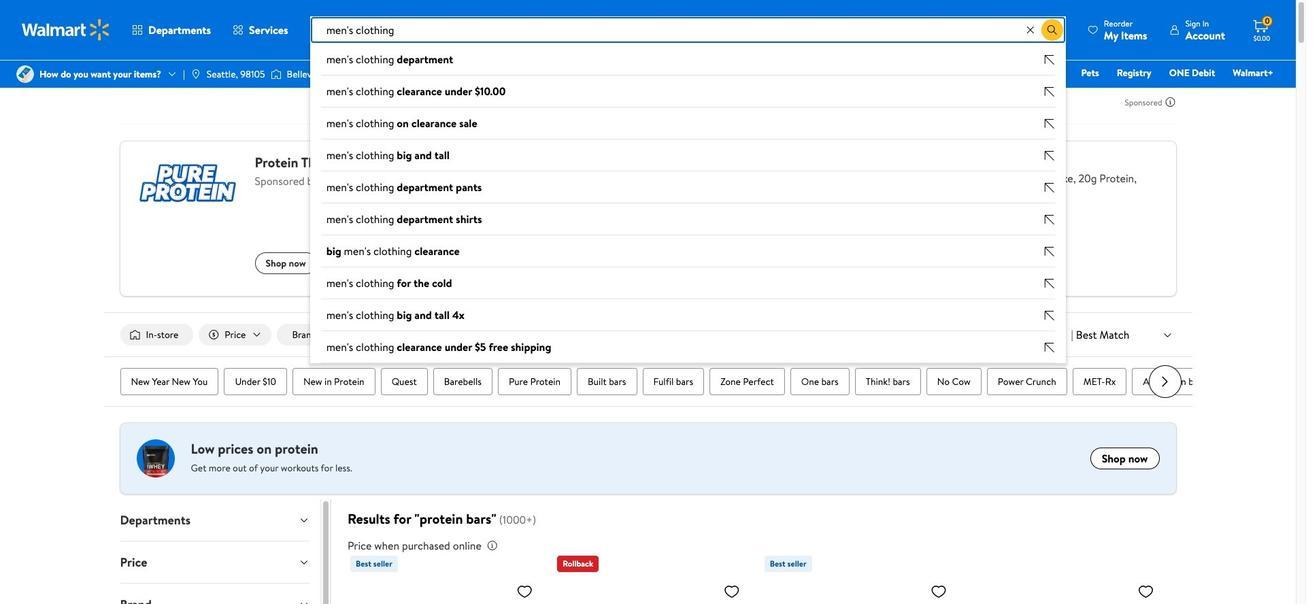 Task type: vqa. For each thing, say whether or not it's contained in the screenshot.
Update query to men's clothing clearance under $10.00 IMAGE
yes



Task type: locate. For each thing, give the bounding box(es) containing it.
0 vertical spatial tab
[[109, 500, 320, 541]]

update query to big men's clothing clearance image
[[1045, 246, 1055, 257]]

group
[[310, 44, 1066, 363]]

 image
[[16, 65, 34, 83], [190, 69, 201, 80]]

tab
[[109, 500, 320, 541], [109, 542, 320, 583], [109, 584, 320, 604]]

update query to men's clothing clearance under $5 free shipping image
[[1045, 342, 1055, 353]]

pure protein bar, chocolate deluxe, 21g protein, gluten free, 1.76 oz, 12 ct image
[[765, 578, 953, 604]]

sign in to add to favorites list, ready clean protein bar, chocolate chip, 5 count bars image
[[724, 583, 740, 600]]

sort and filter section element
[[104, 313, 1193, 357]]

next slide for chipmodule list image
[[1149, 366, 1182, 398]]

Walmart Site-Wide search field
[[310, 16, 1066, 363]]

1 horizontal spatial  image
[[190, 69, 201, 80]]

sort by best match image
[[1163, 330, 1174, 341]]

1 vertical spatial tab
[[109, 542, 320, 583]]

ad disclaimer and feedback image
[[1165, 97, 1176, 108]]

update query to men's clothing big and tall image
[[1045, 150, 1055, 161]]

2 vertical spatial tab
[[109, 584, 320, 604]]

legal information image
[[487, 540, 498, 551]]

nature valley protein granola bars, snack variety pack, chewy bars, 15 ct, 21.3 oz image
[[972, 578, 1160, 604]]

update query to men's clothing for the cold image
[[1045, 278, 1055, 289]]

sign in to add to favorites list, pure protein bar, chocolate deluxe, 21g protein, gluten free, 1.76 oz, 12 ct image
[[931, 583, 947, 600]]

clear search field text image
[[1025, 24, 1036, 35]]

 image
[[271, 67, 281, 81]]



Task type: describe. For each thing, give the bounding box(es) containing it.
0 horizontal spatial  image
[[16, 65, 34, 83]]

update query to men's clothing big and tall 4x image
[[1045, 310, 1055, 321]]

update query to men's clothing department image
[[1045, 54, 1055, 65]]

update query to men's clothing department pants image
[[1045, 182, 1055, 193]]

low prices on protein. get more out of your workouts for less. shop now image
[[136, 440, 175, 478]]

walmart image
[[22, 19, 110, 41]]

update query to men's clothing department shirts image
[[1045, 214, 1055, 225]]

2 tab from the top
[[109, 542, 320, 583]]

sign in to add to favorites list, pure protein bars, chocolate peanut butter, 20g protein, gluten free, 1.76 oz, 12 ct image
[[517, 583, 533, 600]]

search icon image
[[1047, 25, 1058, 35]]

update query to men's clothing clearance under $10.00 image
[[1045, 86, 1055, 97]]

sign in to add to favorites list, nature valley protein granola bars, snack variety pack, chewy bars, 15 ct, 21.3 oz image
[[1138, 583, 1155, 600]]

3 tab from the top
[[109, 584, 320, 604]]

Search search field
[[310, 16, 1066, 44]]

pure protein bars, chocolate peanut butter, 20g protein, gluten free, 1.76 oz, 12 ct image
[[350, 578, 539, 604]]

pure protein image
[[136, 152, 239, 214]]

1 tab from the top
[[109, 500, 320, 541]]

update query to men's clothing on clearance sale image
[[1045, 118, 1055, 129]]

ready clean protein bar, chocolate chip, 5 count bars image
[[558, 578, 746, 604]]



